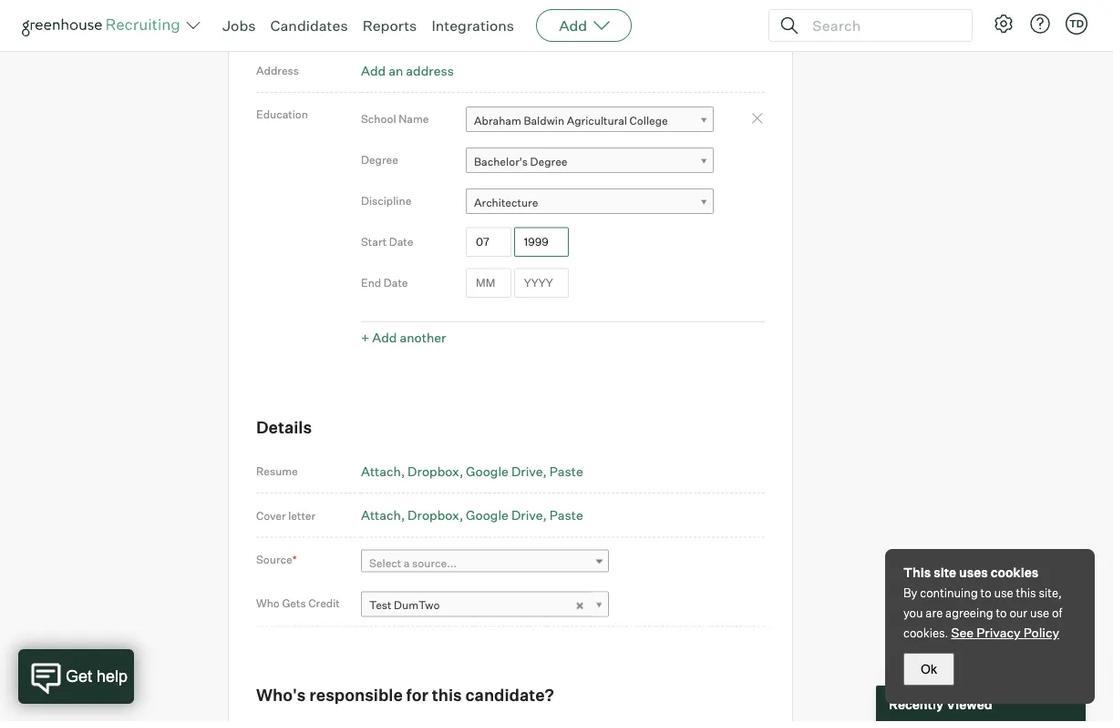 Task type: describe. For each thing, give the bounding box(es) containing it.
this
[[904, 565, 931, 581]]

add for add a website
[[361, 19, 386, 35]]

who's
[[256, 686, 306, 706]]

paste for resume
[[549, 463, 583, 479]]

site
[[934, 565, 957, 581]]

MM text field
[[466, 268, 511, 298]]

yyyy text field for start date
[[514, 227, 569, 257]]

website
[[398, 19, 445, 35]]

select
[[369, 557, 401, 571]]

1 horizontal spatial use
[[1030, 606, 1050, 621]]

who gets credit
[[256, 597, 340, 611]]

add for add an address
[[361, 63, 386, 78]]

dropbox for cover letter
[[408, 508, 459, 524]]

websites
[[256, 20, 303, 34]]

address
[[256, 64, 299, 78]]

viewed
[[946, 697, 992, 713]]

recently
[[889, 697, 944, 713]]

reports link
[[363, 16, 417, 35]]

who
[[256, 597, 280, 611]]

cover
[[256, 509, 286, 523]]

discipline
[[361, 194, 412, 208]]

reports
[[363, 16, 417, 35]]

a for add
[[389, 19, 396, 35]]

+
[[361, 330, 369, 346]]

bachelor's degree
[[474, 155, 568, 168]]

continuing
[[920, 586, 978, 601]]

education element
[[361, 99, 765, 350]]

dumtwo
[[394, 599, 440, 613]]

test dumtwo
[[369, 599, 440, 613]]

candidates link
[[270, 16, 348, 35]]

cover letter
[[256, 509, 316, 523]]

paste link for cover letter
[[549, 508, 583, 524]]

date for start date
[[389, 235, 413, 249]]

drive for cover letter
[[511, 508, 543, 524]]

drive for resume
[[511, 463, 543, 479]]

test dumtwo link
[[361, 592, 609, 619]]

start
[[361, 235, 387, 249]]

paste link for resume
[[549, 463, 583, 479]]

are
[[926, 606, 943, 621]]

dropbox link for cover letter
[[408, 508, 463, 524]]

jobs
[[222, 16, 256, 35]]

add an address
[[361, 63, 454, 78]]

yyyy text field for end date
[[514, 268, 569, 298]]

add a website
[[361, 19, 445, 35]]

recently viewed
[[889, 697, 992, 713]]

an
[[389, 63, 403, 78]]

cookies.
[[904, 626, 949, 641]]

address
[[406, 63, 454, 78]]

select a source... link
[[361, 550, 609, 577]]

+ add another
[[361, 330, 446, 346]]

select a source...
[[369, 557, 457, 571]]

privacy
[[977, 625, 1021, 641]]

ok
[[921, 663, 937, 677]]

responsible
[[309, 686, 403, 706]]

end
[[361, 276, 381, 290]]

college
[[630, 114, 668, 127]]

0 horizontal spatial to
[[981, 586, 992, 601]]

td button
[[1066, 13, 1088, 35]]

configure image
[[993, 13, 1015, 35]]

another
[[400, 330, 446, 346]]

source
[[256, 553, 292, 567]]

this site uses cookies
[[904, 565, 1039, 581]]

add inside education element
[[372, 330, 397, 346]]

abraham baldwin agricultural college link
[[466, 107, 714, 133]]

add a website link
[[361, 19, 445, 35]]

cookies
[[991, 565, 1039, 581]]

0 horizontal spatial degree
[[361, 153, 398, 167]]

0 horizontal spatial this
[[432, 686, 462, 706]]

end date
[[361, 276, 408, 290]]

candidate?
[[465, 686, 554, 706]]

bachelor's
[[474, 155, 528, 168]]

see privacy policy
[[951, 625, 1060, 641]]



Task type: locate. For each thing, give the bounding box(es) containing it.
2 yyyy text field from the top
[[514, 268, 569, 298]]

1 paste link from the top
[[549, 463, 583, 479]]

td
[[1069, 17, 1084, 30]]

candidates
[[270, 16, 348, 35]]

MM text field
[[466, 227, 511, 257]]

bachelor's degree link
[[466, 148, 714, 174]]

degree down baldwin in the top of the page
[[530, 155, 568, 168]]

2 attach dropbox google drive paste from the top
[[361, 508, 583, 524]]

1 dropbox link from the top
[[408, 463, 463, 479]]

1 yyyy text field from the top
[[514, 227, 569, 257]]

2 dropbox from the top
[[408, 508, 459, 524]]

1 vertical spatial to
[[996, 606, 1007, 621]]

dropbox link
[[408, 463, 463, 479], [408, 508, 463, 524]]

1 google drive link from the top
[[466, 463, 547, 479]]

add inside popup button
[[559, 16, 587, 35]]

0 vertical spatial use
[[994, 586, 1014, 601]]

1 vertical spatial a
[[404, 557, 410, 571]]

0 vertical spatial attach
[[361, 463, 401, 479]]

1 vertical spatial yyyy text field
[[514, 268, 569, 298]]

google drive link for resume
[[466, 463, 547, 479]]

0 vertical spatial attach link
[[361, 463, 405, 479]]

0 vertical spatial this
[[1016, 586, 1036, 601]]

jobs link
[[222, 16, 256, 35]]

for
[[406, 686, 429, 706]]

date right start on the top left
[[389, 235, 413, 249]]

+ add another link
[[361, 330, 446, 346]]

paste for cover letter
[[549, 508, 583, 524]]

resume
[[256, 465, 298, 479]]

2 attach from the top
[[361, 508, 401, 524]]

1 paste from the top
[[549, 463, 583, 479]]

dropbox link for resume
[[408, 463, 463, 479]]

1 vertical spatial drive
[[511, 508, 543, 524]]

education
[[256, 108, 308, 121]]

1 vertical spatial use
[[1030, 606, 1050, 621]]

a right "select"
[[404, 557, 410, 571]]

school
[[361, 112, 396, 126]]

2 attach link from the top
[[361, 508, 405, 524]]

see privacy policy link
[[951, 625, 1060, 641]]

yyyy text field right mm text box
[[514, 268, 569, 298]]

0 vertical spatial paste
[[549, 463, 583, 479]]

source *
[[256, 553, 297, 567]]

google drive link
[[466, 463, 547, 479], [466, 508, 547, 524]]

0 horizontal spatial a
[[389, 19, 396, 35]]

2 paste from the top
[[549, 508, 583, 524]]

1 attach dropbox google drive paste from the top
[[361, 463, 583, 479]]

greenhouse recruiting image
[[22, 15, 186, 36]]

by
[[904, 586, 918, 601]]

1 vertical spatial dropbox
[[408, 508, 459, 524]]

school name
[[361, 112, 429, 126]]

uses
[[959, 565, 988, 581]]

1 vertical spatial dropbox link
[[408, 508, 463, 524]]

attach link for resume
[[361, 463, 405, 479]]

1 horizontal spatial degree
[[530, 155, 568, 168]]

integrations link
[[432, 16, 514, 35]]

add button
[[536, 9, 632, 42]]

0 vertical spatial dropbox
[[408, 463, 459, 479]]

paste link
[[549, 463, 583, 479], [549, 508, 583, 524]]

0 vertical spatial paste link
[[549, 463, 583, 479]]

2 paste link from the top
[[549, 508, 583, 524]]

1 vertical spatial this
[[432, 686, 462, 706]]

our
[[1010, 606, 1028, 621]]

of
[[1052, 606, 1062, 621]]

1 attach from the top
[[361, 463, 401, 479]]

attach link
[[361, 463, 405, 479], [361, 508, 405, 524]]

add for add
[[559, 16, 587, 35]]

attach for cover letter
[[361, 508, 401, 524]]

details
[[256, 417, 312, 438]]

2 google drive link from the top
[[466, 508, 547, 524]]

name
[[399, 112, 429, 126]]

this inside by continuing to use this site, you are agreeing to our use of cookies.
[[1016, 586, 1036, 601]]

baldwin
[[524, 114, 564, 127]]

architecture link
[[466, 189, 714, 215]]

google drive link for cover letter
[[466, 508, 547, 524]]

this
[[1016, 586, 1036, 601], [432, 686, 462, 706]]

0 vertical spatial google
[[466, 463, 509, 479]]

abraham
[[474, 114, 521, 127]]

0 horizontal spatial use
[[994, 586, 1014, 601]]

0 vertical spatial drive
[[511, 463, 543, 479]]

dropbox for resume
[[408, 463, 459, 479]]

1 vertical spatial paste
[[549, 508, 583, 524]]

google
[[466, 463, 509, 479], [466, 508, 509, 524]]

0 vertical spatial google drive link
[[466, 463, 547, 479]]

0 vertical spatial dropbox link
[[408, 463, 463, 479]]

td button
[[1062, 9, 1091, 38]]

by continuing to use this site, you are agreeing to our use of cookies.
[[904, 586, 1062, 641]]

1 google from the top
[[466, 463, 509, 479]]

Search text field
[[808, 12, 955, 39]]

abraham baldwin agricultural college
[[474, 114, 668, 127]]

0 vertical spatial date
[[389, 235, 413, 249]]

2 google from the top
[[466, 508, 509, 524]]

1 attach link from the top
[[361, 463, 405, 479]]

integrations
[[432, 16, 514, 35]]

who's responsible for this candidate?
[[256, 686, 554, 706]]

1 vertical spatial attach dropbox google drive paste
[[361, 508, 583, 524]]

0 vertical spatial attach dropbox google drive paste
[[361, 463, 583, 479]]

a left 'website'
[[389, 19, 396, 35]]

2 dropbox link from the top
[[408, 508, 463, 524]]

to left our
[[996, 606, 1007, 621]]

test
[[369, 599, 392, 613]]

source...
[[412, 557, 457, 571]]

letter
[[288, 509, 316, 523]]

attach
[[361, 463, 401, 479], [361, 508, 401, 524]]

1 horizontal spatial this
[[1016, 586, 1036, 601]]

0 vertical spatial yyyy text field
[[514, 227, 569, 257]]

attach for resume
[[361, 463, 401, 479]]

use down the cookies
[[994, 586, 1014, 601]]

YYYY text field
[[514, 227, 569, 257], [514, 268, 569, 298]]

attach dropbox google drive paste for resume
[[361, 463, 583, 479]]

to down uses
[[981, 586, 992, 601]]

see
[[951, 625, 974, 641]]

0 vertical spatial to
[[981, 586, 992, 601]]

yyyy text field right mm text field
[[514, 227, 569, 257]]

1 drive from the top
[[511, 463, 543, 479]]

attach link for cover letter
[[361, 508, 405, 524]]

1 vertical spatial paste link
[[549, 508, 583, 524]]

attach dropbox google drive paste
[[361, 463, 583, 479], [361, 508, 583, 524]]

a for select
[[404, 557, 410, 571]]

0 vertical spatial a
[[389, 19, 396, 35]]

to
[[981, 586, 992, 601], [996, 606, 1007, 621]]

degree down school
[[361, 153, 398, 167]]

degree
[[361, 153, 398, 167], [530, 155, 568, 168]]

gets
[[282, 597, 306, 611]]

credit
[[308, 597, 340, 611]]

a
[[389, 19, 396, 35], [404, 557, 410, 571]]

ok button
[[904, 654, 955, 687]]

add an address link
[[361, 63, 454, 78]]

paste
[[549, 463, 583, 479], [549, 508, 583, 524]]

start date
[[361, 235, 413, 249]]

policy
[[1024, 625, 1060, 641]]

date
[[389, 235, 413, 249], [384, 276, 408, 290]]

dropbox
[[408, 463, 459, 479], [408, 508, 459, 524]]

architecture
[[474, 196, 538, 209]]

you
[[904, 606, 923, 621]]

agricultural
[[567, 114, 627, 127]]

1 vertical spatial attach
[[361, 508, 401, 524]]

1 horizontal spatial to
[[996, 606, 1007, 621]]

this up our
[[1016, 586, 1036, 601]]

this right for
[[432, 686, 462, 706]]

date right 'end'
[[384, 276, 408, 290]]

1 vertical spatial google
[[466, 508, 509, 524]]

date for end date
[[384, 276, 408, 290]]

1 vertical spatial google drive link
[[466, 508, 547, 524]]

google for resume
[[466, 463, 509, 479]]

2 drive from the top
[[511, 508, 543, 524]]

attach dropbox google drive paste for cover letter
[[361, 508, 583, 524]]

google for cover letter
[[466, 508, 509, 524]]

1 horizontal spatial a
[[404, 557, 410, 571]]

1 dropbox from the top
[[408, 463, 459, 479]]

1 vertical spatial date
[[384, 276, 408, 290]]

*
[[292, 553, 297, 567]]

use left of
[[1030, 606, 1050, 621]]

1 vertical spatial attach link
[[361, 508, 405, 524]]

agreeing
[[946, 606, 993, 621]]

drive
[[511, 463, 543, 479], [511, 508, 543, 524]]

site,
[[1039, 586, 1062, 601]]



Task type: vqa. For each thing, say whether or not it's contained in the screenshot.
the All primary recruiters 'Button'
no



